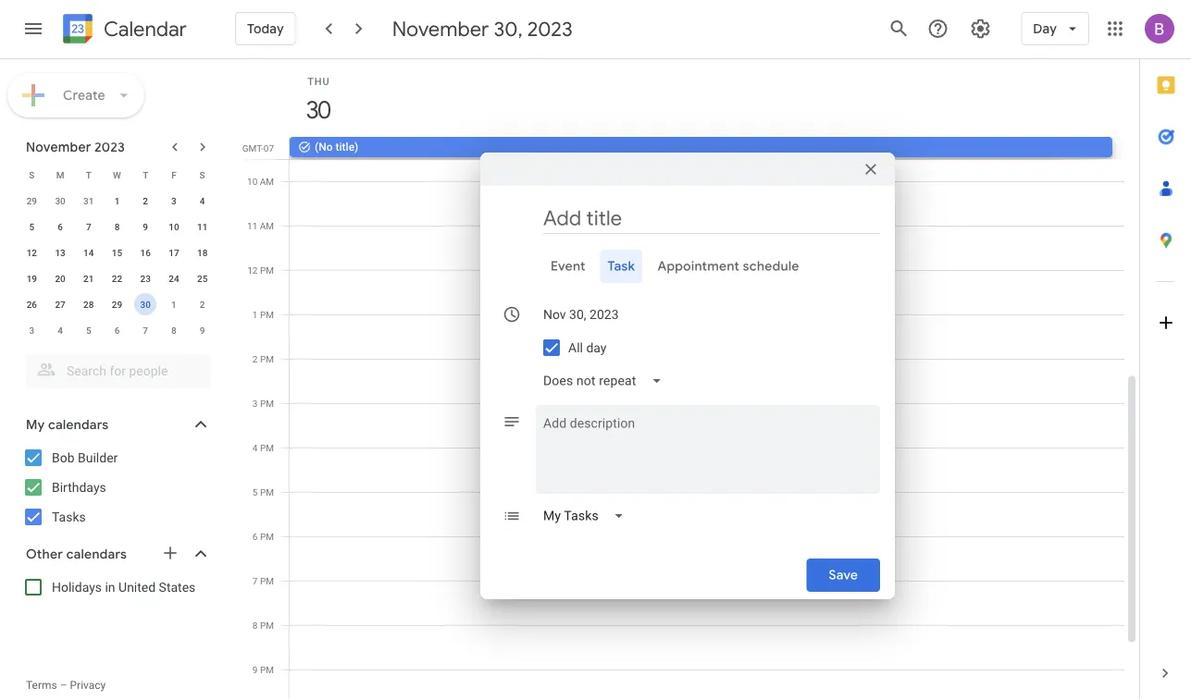 Task type: locate. For each thing, give the bounding box(es) containing it.
None search field
[[0, 347, 230, 388]]

Start date text field
[[543, 304, 619, 326]]

8 for december 8 element
[[171, 325, 177, 336]]

8
[[114, 221, 120, 232], [171, 325, 177, 336], [253, 620, 258, 631]]

2 for the 'december 2' element
[[200, 299, 205, 310]]

1 vertical spatial am
[[260, 220, 274, 231]]

1 horizontal spatial 6
[[114, 325, 120, 336]]

24
[[169, 273, 179, 284]]

pm for 4 pm
[[260, 442, 274, 453]]

1 inside 'december 1' element
[[171, 299, 177, 310]]

1 down 12 pm
[[253, 309, 258, 320]]

12 for 12
[[27, 247, 37, 258]]

pm down 6 pm
[[260, 576, 274, 587]]

1 vertical spatial 10
[[169, 221, 179, 232]]

6 up 7 pm
[[253, 531, 258, 542]]

20
[[55, 273, 65, 284]]

row containing 29
[[18, 188, 217, 214]]

am up 12 pm
[[260, 220, 274, 231]]

my calendars button
[[4, 410, 230, 440]]

am down the 07
[[260, 176, 274, 187]]

29 inside "element"
[[27, 195, 37, 206]]

w
[[113, 169, 121, 180]]

Search for people text field
[[37, 354, 200, 388]]

am
[[260, 176, 274, 187], [260, 220, 274, 231]]

5 up 6 pm
[[253, 487, 258, 498]]

1 vertical spatial 2023
[[94, 139, 125, 155]]

0 vertical spatial 4
[[200, 195, 205, 206]]

30 down m
[[55, 195, 65, 206]]

12 element
[[21, 242, 43, 264]]

12 inside the 30 grid
[[247, 265, 258, 276]]

pm for 12 pm
[[260, 265, 274, 276]]

10 down gmt-
[[247, 176, 258, 187]]

row containing 19
[[18, 266, 217, 292]]

november left the 30,
[[392, 16, 489, 42]]

2023 up "w" at top
[[94, 139, 125, 155]]

2 horizontal spatial 3
[[253, 398, 258, 409]]

3 inside grid
[[253, 398, 258, 409]]

12
[[27, 247, 37, 258], [247, 265, 258, 276]]

1 vertical spatial 30
[[55, 195, 65, 206]]

1 vertical spatial 4
[[58, 325, 63, 336]]

row
[[18, 162, 217, 188], [18, 188, 217, 214], [18, 214, 217, 240], [18, 240, 217, 266], [18, 266, 217, 292], [18, 292, 217, 317], [18, 317, 217, 343]]

6 pm from the top
[[260, 487, 274, 498]]

pm for 3 pm
[[260, 398, 274, 409]]

30 inside october 30 element
[[55, 195, 65, 206]]

16 element
[[134, 242, 157, 264]]

8 for 8 pm
[[253, 620, 258, 631]]

1 horizontal spatial 2023
[[527, 16, 573, 42]]

0 vertical spatial 8
[[114, 221, 120, 232]]

november for november 2023
[[26, 139, 91, 155]]

10 element
[[163, 216, 185, 238]]

other calendars
[[26, 546, 127, 562]]

2 vertical spatial 30
[[140, 299, 151, 310]]

terms – privacy
[[26, 679, 106, 692]]

7 pm from the top
[[260, 531, 274, 542]]

1 vertical spatial november
[[26, 139, 91, 155]]

2
[[143, 195, 148, 206], [200, 299, 205, 310], [253, 354, 258, 365]]

6 for december 6 element
[[114, 325, 120, 336]]

7 row from the top
[[18, 317, 217, 343]]

29
[[27, 195, 37, 206], [112, 299, 122, 310]]

0 horizontal spatial 2
[[143, 195, 148, 206]]

11 inside the 30 grid
[[247, 220, 258, 231]]

1 horizontal spatial 29
[[112, 299, 122, 310]]

pm up 1 pm at the top left of the page
[[260, 265, 274, 276]]

0 horizontal spatial 6
[[58, 221, 63, 232]]

1 horizontal spatial 10
[[247, 176, 258, 187]]

pm down 2 pm
[[260, 398, 274, 409]]

2 horizontal spatial 5
[[253, 487, 258, 498]]

9 down 8 pm
[[253, 664, 258, 676]]

day
[[586, 340, 607, 356]]

07
[[264, 143, 274, 154]]

Add title text field
[[543, 205, 880, 232]]

2 vertical spatial 6
[[253, 531, 258, 542]]

2 up 'december 9' element
[[200, 299, 205, 310]]

0 vertical spatial 29
[[27, 195, 37, 206]]

Add description text field
[[536, 413, 880, 479]]

6 row from the top
[[18, 292, 217, 317]]

5
[[29, 221, 34, 232], [86, 325, 91, 336], [253, 487, 258, 498]]

row up december 6 element
[[18, 292, 217, 317]]

11 element
[[191, 216, 213, 238]]

3 pm
[[253, 398, 274, 409]]

0 horizontal spatial tab list
[[495, 250, 880, 283]]

t up october 31 element
[[86, 169, 91, 180]]

0 vertical spatial 6
[[58, 221, 63, 232]]

s up the october 29 "element"
[[29, 169, 35, 180]]

9
[[143, 221, 148, 232], [200, 325, 205, 336], [253, 664, 258, 676]]

5 up 12 element
[[29, 221, 34, 232]]

6
[[58, 221, 63, 232], [114, 325, 120, 336], [253, 531, 258, 542]]

11 for 11 am
[[247, 220, 258, 231]]

2 up '3 pm'
[[253, 354, 258, 365]]

12 up 19
[[27, 247, 37, 258]]

4 inside the 30 grid
[[253, 442, 258, 453]]

november for november 30, 2023
[[392, 16, 489, 42]]

–
[[60, 679, 67, 692]]

12 down 11 am
[[247, 265, 258, 276]]

1 horizontal spatial 30
[[140, 299, 151, 310]]

0 horizontal spatial november
[[26, 139, 91, 155]]

row up 15 element
[[18, 214, 217, 240]]

8 inside the 30 grid
[[253, 620, 258, 631]]

row down "w" at top
[[18, 188, 217, 214]]

10 pm from the top
[[260, 664, 274, 676]]

1 horizontal spatial t
[[143, 169, 148, 180]]

1 horizontal spatial 11
[[247, 220, 258, 231]]

12 pm
[[247, 265, 274, 276]]

0 horizontal spatial 9
[[143, 221, 148, 232]]

6 pm
[[253, 531, 274, 542]]

9 pm
[[253, 664, 274, 676]]

30 down 23 at the left of page
[[140, 299, 151, 310]]

8 down 'december 1' element
[[171, 325, 177, 336]]

0 horizontal spatial 11
[[197, 221, 208, 232]]

2 vertical spatial 5
[[253, 487, 258, 498]]

1 vertical spatial 9
[[200, 325, 205, 336]]

pm for 9 pm
[[260, 664, 274, 676]]

calendars up the "bob builder"
[[48, 417, 109, 433]]

5 inside the 30 grid
[[253, 487, 258, 498]]

s
[[29, 169, 35, 180], [200, 169, 205, 180]]

29 for 29 element
[[112, 299, 122, 310]]

2 horizontal spatial 2
[[253, 354, 258, 365]]

2 vertical spatial 3
[[253, 398, 258, 409]]

0 horizontal spatial 10
[[169, 221, 179, 232]]

row up 22 element
[[18, 240, 217, 266]]

5 pm from the top
[[260, 442, 274, 453]]

0 vertical spatial 2023
[[527, 16, 573, 42]]

9 inside 'december 9' element
[[200, 325, 205, 336]]

0 vertical spatial calendars
[[48, 417, 109, 433]]

7
[[86, 221, 91, 232], [143, 325, 148, 336], [253, 576, 258, 587]]

6 down 29 element
[[114, 325, 120, 336]]

11 up 18
[[197, 221, 208, 232]]

1 down 24 element
[[171, 299, 177, 310]]

0 vertical spatial 30
[[305, 95, 329, 125]]

3 down f
[[171, 195, 177, 206]]

pm up "9 pm"
[[260, 620, 274, 631]]

1 horizontal spatial 7
[[143, 325, 148, 336]]

30
[[305, 95, 329, 125], [55, 195, 65, 206], [140, 299, 151, 310]]

19 element
[[21, 267, 43, 290]]

1 vertical spatial calendars
[[66, 546, 127, 562]]

22 element
[[106, 267, 128, 290]]

3
[[171, 195, 177, 206], [29, 325, 34, 336], [253, 398, 258, 409]]

9 up 16 element
[[143, 221, 148, 232]]

11
[[247, 220, 258, 231], [197, 221, 208, 232]]

m
[[56, 169, 64, 180]]

pm up 5 pm
[[260, 442, 274, 453]]

0 vertical spatial am
[[260, 176, 274, 187]]

october 31 element
[[78, 190, 100, 212]]

0 horizontal spatial 3
[[29, 325, 34, 336]]

december 3 element
[[21, 319, 43, 341]]

row down 29 element
[[18, 317, 217, 343]]

0 horizontal spatial 7
[[86, 221, 91, 232]]

30 inside "30" element
[[140, 299, 151, 310]]

4 row from the top
[[18, 240, 217, 266]]

1 vertical spatial 12
[[247, 265, 258, 276]]

t left f
[[143, 169, 148, 180]]

1 row from the top
[[18, 162, 217, 188]]

pm up 2 pm
[[260, 309, 274, 320]]

november
[[392, 16, 489, 42], [26, 139, 91, 155]]

pm for 5 pm
[[260, 487, 274, 498]]

11 inside november 2023 grid
[[197, 221, 208, 232]]

tab list
[[1140, 59, 1191, 648], [495, 250, 880, 283]]

6 up 13 element at the left top of page
[[58, 221, 63, 232]]

my calendars
[[26, 417, 109, 433]]

0 vertical spatial november
[[392, 16, 489, 42]]

my
[[26, 417, 45, 433]]

3 inside december 3 element
[[29, 325, 34, 336]]

2 pm from the top
[[260, 309, 274, 320]]

7 up 8 pm
[[253, 576, 258, 587]]

1 vertical spatial 2
[[200, 299, 205, 310]]

1 for 'december 1' element
[[171, 299, 177, 310]]

2 horizontal spatial 1
[[253, 309, 258, 320]]

s right f
[[200, 169, 205, 180]]

1 horizontal spatial 12
[[247, 265, 258, 276]]

14 element
[[78, 242, 100, 264]]

2 horizontal spatial 7
[[253, 576, 258, 587]]

30 down thu
[[305, 95, 329, 125]]

day
[[1033, 21, 1057, 37]]

calendars up in
[[66, 546, 127, 562]]

pm up 6 pm
[[260, 487, 274, 498]]

27 element
[[49, 293, 71, 316]]

0 horizontal spatial 12
[[27, 247, 37, 258]]

1 vertical spatial 8
[[171, 325, 177, 336]]

4 pm from the top
[[260, 398, 274, 409]]

pm for 2 pm
[[260, 354, 274, 365]]

today
[[247, 21, 284, 37]]

29 left october 30 element
[[27, 195, 37, 206]]

0 horizontal spatial t
[[86, 169, 91, 180]]

4
[[200, 195, 205, 206], [58, 325, 63, 336], [253, 442, 258, 453]]

create
[[63, 87, 105, 103]]

1 horizontal spatial 1
[[171, 299, 177, 310]]

schedule
[[743, 258, 799, 274]]

pm down 8 pm
[[260, 664, 274, 676]]

2 horizontal spatial 9
[[253, 664, 258, 676]]

0 horizontal spatial 4
[[58, 325, 63, 336]]

2 up 16 element
[[143, 195, 148, 206]]

None field
[[536, 365, 677, 398], [536, 500, 639, 533], [536, 365, 677, 398], [536, 500, 639, 533]]

10
[[247, 176, 258, 187], [169, 221, 179, 232]]

12 inside 12 element
[[27, 247, 37, 258]]

row containing 12
[[18, 240, 217, 266]]

settings menu image
[[969, 18, 991, 40]]

0 horizontal spatial 29
[[27, 195, 37, 206]]

21
[[83, 273, 94, 284]]

11 down the 10 am
[[247, 220, 258, 231]]

1 am from the top
[[260, 176, 274, 187]]

0 horizontal spatial 8
[[114, 221, 120, 232]]

3 pm from the top
[[260, 354, 274, 365]]

8 pm from the top
[[260, 576, 274, 587]]

thursday, november 30 element
[[297, 89, 340, 131]]

pm down 5 pm
[[260, 531, 274, 542]]

2 horizontal spatial 8
[[253, 620, 258, 631]]

7 for 7 pm
[[253, 576, 258, 587]]

1 horizontal spatial s
[[200, 169, 205, 180]]

22
[[112, 273, 122, 284]]

9 down the 'december 2' element
[[200, 325, 205, 336]]

10 up 17
[[169, 221, 179, 232]]

row group
[[18, 188, 217, 343]]

row containing s
[[18, 162, 217, 188]]

1 horizontal spatial 2
[[200, 299, 205, 310]]

3 down 26 "element"
[[29, 325, 34, 336]]

2 inside the 30 grid
[[253, 354, 258, 365]]

2 horizontal spatial 6
[[253, 531, 258, 542]]

title)
[[335, 141, 358, 154]]

7 inside the 30 grid
[[253, 576, 258, 587]]

0 horizontal spatial s
[[29, 169, 35, 180]]

18
[[197, 247, 208, 258]]

29 down 22
[[112, 299, 122, 310]]

2 vertical spatial 9
[[253, 664, 258, 676]]

calendars
[[48, 417, 109, 433], [66, 546, 127, 562]]

2 horizontal spatial 30
[[305, 95, 329, 125]]

30 element
[[134, 293, 157, 316]]

task button
[[600, 250, 643, 283]]

11 for 11
[[197, 221, 208, 232]]

16
[[140, 247, 151, 258]]

2 horizontal spatial 4
[[253, 442, 258, 453]]

t
[[86, 169, 91, 180], [143, 169, 148, 180]]

0 vertical spatial 3
[[171, 195, 177, 206]]

row group containing 29
[[18, 188, 217, 343]]

november 30, 2023
[[392, 16, 573, 42]]

2 row from the top
[[18, 188, 217, 214]]

7 down "30" element
[[143, 325, 148, 336]]

3 row from the top
[[18, 214, 217, 240]]

2 vertical spatial 8
[[253, 620, 258, 631]]

2 vertical spatial 2
[[253, 354, 258, 365]]

other calendars button
[[4, 540, 230, 569]]

2 vertical spatial 4
[[253, 442, 258, 453]]

1 horizontal spatial 8
[[171, 325, 177, 336]]

1 horizontal spatial 4
[[200, 195, 205, 206]]

21 element
[[78, 267, 100, 290]]

2 am from the top
[[260, 220, 274, 231]]

2023 right the 30,
[[527, 16, 573, 42]]

7 down october 31 element
[[86, 221, 91, 232]]

1 vertical spatial 7
[[143, 325, 148, 336]]

23
[[140, 273, 151, 284]]

calendar heading
[[100, 16, 187, 42]]

row containing 26
[[18, 292, 217, 317]]

event button
[[543, 250, 593, 283]]

0 vertical spatial 7
[[86, 221, 91, 232]]

pm for 8 pm
[[260, 620, 274, 631]]

november up m
[[26, 139, 91, 155]]

27
[[55, 299, 65, 310]]

1 horizontal spatial 3
[[171, 195, 177, 206]]

1 horizontal spatial 5
[[86, 325, 91, 336]]

2023
[[527, 16, 573, 42], [94, 139, 125, 155]]

11 am
[[247, 220, 274, 231]]

1 horizontal spatial 9
[[200, 325, 205, 336]]

10 inside the 10 "element"
[[169, 221, 179, 232]]

november 2023
[[26, 139, 125, 155]]

1
[[114, 195, 120, 206], [171, 299, 177, 310], [253, 309, 258, 320]]

5 down the 28 element
[[86, 325, 91, 336]]

row up october 31 element
[[18, 162, 217, 188]]

10 inside the 30 grid
[[247, 176, 258, 187]]

row down 15 element
[[18, 266, 217, 292]]

1 horizontal spatial november
[[392, 16, 489, 42]]

9 pm from the top
[[260, 620, 274, 631]]

5 row from the top
[[18, 266, 217, 292]]

23 element
[[134, 267, 157, 290]]

3 down 2 pm
[[253, 398, 258, 409]]

calendar element
[[59, 10, 187, 51]]

november 2023 grid
[[18, 162, 217, 343]]

privacy
[[70, 679, 106, 692]]

terms link
[[26, 679, 57, 692]]

1 pm from the top
[[260, 265, 274, 276]]

26
[[27, 299, 37, 310]]

1 inside the 30 grid
[[253, 309, 258, 320]]

pm for 7 pm
[[260, 576, 274, 587]]

2 vertical spatial 7
[[253, 576, 258, 587]]

7 pm
[[253, 576, 274, 587]]

1 vertical spatial 6
[[114, 325, 120, 336]]

6 inside the 30 grid
[[253, 531, 258, 542]]

4 down 27 "element"
[[58, 325, 63, 336]]

1 down "w" at top
[[114, 195, 120, 206]]

1 vertical spatial 5
[[86, 325, 91, 336]]

0 horizontal spatial 30
[[55, 195, 65, 206]]

0 vertical spatial 12
[[27, 247, 37, 258]]

gmt-
[[242, 143, 264, 154]]

pm
[[260, 265, 274, 276], [260, 309, 274, 320], [260, 354, 274, 365], [260, 398, 274, 409], [260, 442, 274, 453], [260, 487, 274, 498], [260, 531, 274, 542], [260, 576, 274, 587], [260, 620, 274, 631], [260, 664, 274, 676]]

8 down 7 pm
[[253, 620, 258, 631]]

9 for 9 pm
[[253, 664, 258, 676]]

8 up 15 element
[[114, 221, 120, 232]]

9 inside the 30 grid
[[253, 664, 258, 676]]

4 up 11 element
[[200, 195, 205, 206]]

pm up '3 pm'
[[260, 354, 274, 365]]

1 vertical spatial 29
[[112, 299, 122, 310]]

3 for december 3 element
[[29, 325, 34, 336]]

4 up 5 pm
[[253, 442, 258, 453]]

1 vertical spatial 3
[[29, 325, 34, 336]]

0 vertical spatial 10
[[247, 176, 258, 187]]

0 vertical spatial 5
[[29, 221, 34, 232]]



Task type: vqa. For each thing, say whether or not it's contained in the screenshot.
40
no



Task type: describe. For each thing, give the bounding box(es) containing it.
30 inside thu 30
[[305, 95, 329, 125]]

2 s from the left
[[200, 169, 205, 180]]

10 for 10
[[169, 221, 179, 232]]

support image
[[927, 18, 949, 40]]

31
[[83, 195, 94, 206]]

28
[[83, 299, 94, 310]]

december 7 element
[[134, 319, 157, 341]]

1 t from the left
[[86, 169, 91, 180]]

today button
[[235, 6, 296, 51]]

5 for 5 pm
[[253, 487, 258, 498]]

terms
[[26, 679, 57, 692]]

holidays
[[52, 580, 102, 595]]

15
[[112, 247, 122, 258]]

thu 30
[[305, 75, 330, 125]]

event
[[551, 258, 586, 274]]

8 pm
[[253, 620, 274, 631]]

f
[[171, 169, 176, 180]]

1 for 1 pm
[[253, 309, 258, 320]]

calendars for other calendars
[[66, 546, 127, 562]]

1 pm
[[253, 309, 274, 320]]

appointment
[[657, 258, 739, 274]]

13
[[55, 247, 65, 258]]

december 6 element
[[106, 319, 128, 341]]

0 horizontal spatial 2023
[[94, 139, 125, 155]]

30 cell
[[131, 292, 160, 317]]

(no title) row
[[281, 137, 1139, 159]]

(no title)
[[315, 141, 358, 154]]

4 for december 4 element
[[58, 325, 63, 336]]

5 pm
[[253, 487, 274, 498]]

create button
[[7, 73, 144, 118]]

december 4 element
[[49, 319, 71, 341]]

2 for 2 pm
[[253, 354, 258, 365]]

29 for the october 29 "element"
[[27, 195, 37, 206]]

october 30 element
[[49, 190, 71, 212]]

december 1 element
[[163, 293, 185, 316]]

gmt-07
[[242, 143, 274, 154]]

30 for "30" element
[[140, 299, 151, 310]]

0 horizontal spatial 5
[[29, 221, 34, 232]]

30,
[[494, 16, 523, 42]]

privacy link
[[70, 679, 106, 692]]

4 for 4 pm
[[253, 442, 258, 453]]

appointment schedule
[[657, 258, 799, 274]]

2 pm
[[253, 354, 274, 365]]

united
[[119, 580, 156, 595]]

3 for 3 pm
[[253, 398, 258, 409]]

0 horizontal spatial 1
[[114, 195, 120, 206]]

bob builder
[[52, 450, 118, 466]]

row containing 5
[[18, 214, 217, 240]]

bob
[[52, 450, 75, 466]]

28 element
[[78, 293, 100, 316]]

26 element
[[21, 293, 43, 316]]

december 8 element
[[163, 319, 185, 341]]

birthdays
[[52, 480, 106, 495]]

7 for december 7 element at the left top
[[143, 325, 148, 336]]

20 element
[[49, 267, 71, 290]]

pm for 6 pm
[[260, 531, 274, 542]]

1 horizontal spatial tab list
[[1140, 59, 1191, 648]]

december 5 element
[[78, 319, 100, 341]]

0 vertical spatial 9
[[143, 221, 148, 232]]

18 element
[[191, 242, 213, 264]]

october 29 element
[[21, 190, 43, 212]]

12 for 12 pm
[[247, 265, 258, 276]]

pm for 1 pm
[[260, 309, 274, 320]]

17
[[169, 247, 179, 258]]

17 element
[[163, 242, 185, 264]]

1 s from the left
[[29, 169, 35, 180]]

holidays in united states
[[52, 580, 196, 595]]

25
[[197, 273, 208, 284]]

row containing 3
[[18, 317, 217, 343]]

appointment schedule button
[[650, 250, 807, 283]]

6 for 6 pm
[[253, 531, 258, 542]]

states
[[159, 580, 196, 595]]

add other calendars image
[[161, 544, 180, 563]]

december 2 element
[[191, 293, 213, 316]]

day button
[[1021, 6, 1089, 51]]

15 element
[[106, 242, 128, 264]]

december 9 element
[[191, 319, 213, 341]]

13 element
[[49, 242, 71, 264]]

tab list containing event
[[495, 250, 880, 283]]

task
[[608, 258, 635, 274]]

calendars for my calendars
[[48, 417, 109, 433]]

19
[[27, 273, 37, 284]]

30 grid
[[237, 59, 1139, 701]]

all day
[[568, 340, 607, 356]]

tasks
[[52, 509, 86, 525]]

all
[[568, 340, 583, 356]]

14
[[83, 247, 94, 258]]

my calendars list
[[4, 443, 230, 532]]

(no title) button
[[290, 137, 1112, 157]]

25 element
[[191, 267, 213, 290]]

29 element
[[106, 293, 128, 316]]

thu
[[308, 75, 330, 87]]

4 pm
[[253, 442, 274, 453]]

5 for december 5 element
[[86, 325, 91, 336]]

calendar
[[104, 16, 187, 42]]

other
[[26, 546, 63, 562]]

am for 11 am
[[260, 220, 274, 231]]

9 for 'december 9' element
[[200, 325, 205, 336]]

in
[[105, 580, 115, 595]]

builder
[[78, 450, 118, 466]]

30 for october 30 element
[[55, 195, 65, 206]]

2 t from the left
[[143, 169, 148, 180]]

main drawer image
[[22, 18, 44, 40]]

10 am
[[247, 176, 274, 187]]

10 for 10 am
[[247, 176, 258, 187]]

24 element
[[163, 267, 185, 290]]

0 vertical spatial 2
[[143, 195, 148, 206]]

am for 10 am
[[260, 176, 274, 187]]

(no
[[315, 141, 333, 154]]



